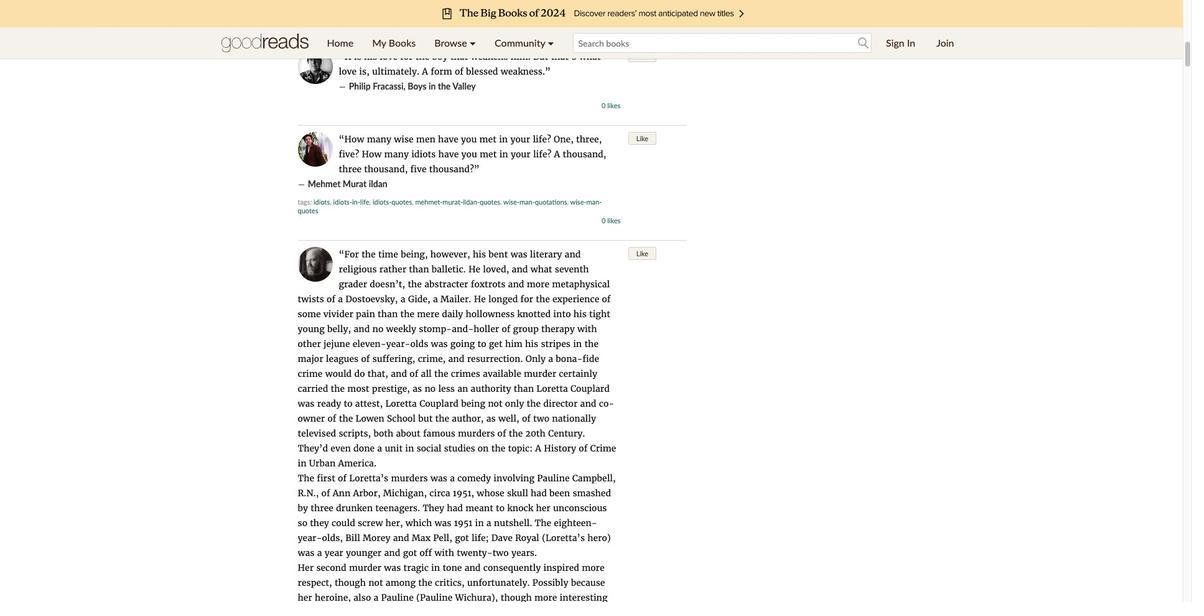Task type: vqa. For each thing, say whether or not it's contained in the screenshot.
— inside the 'Books That Should Be Made Into Movies 31,852 books     —     71,668 voters'
no



Task type: locate. For each thing, give the bounding box(es) containing it.
3 likes from the top
[[608, 217, 621, 225]]

0 horizontal spatial year-
[[298, 533, 322, 544]]

but
[[533, 51, 549, 62]]

his inside "it is his love for the boy that weakens him. but that's what love is, ultimately. a form of blessed weakness." ― philip fracassi, boys in the valley
[[364, 51, 377, 62]]

▾
[[470, 37, 476, 49], [548, 37, 554, 49]]

0 horizontal spatial thousand,
[[364, 164, 408, 175]]

man- up 'literary'
[[520, 198, 535, 206]]

murder down younger on the left
[[349, 563, 382, 574]]

1 vertical spatial life?
[[533, 149, 552, 160]]

meant
[[466, 503, 494, 514]]

1 vertical spatial a
[[554, 149, 560, 160]]

murat
[[343, 179, 367, 189]]

more down possibly
[[535, 593, 557, 603]]

he down foxtrots
[[474, 294, 486, 305]]

the up r.n.,
[[298, 473, 314, 484]]

of down "ready"
[[328, 413, 336, 425]]

2 0 from the top
[[602, 101, 606, 110]]

2 like link from the top
[[629, 132, 657, 145]]

life
[[360, 198, 369, 206]]

of down that
[[455, 66, 464, 77]]

met up thousand?"
[[480, 134, 497, 145]]

loretta up director
[[537, 383, 568, 395]]

was up pell,
[[435, 518, 452, 529]]

love down "it
[[339, 66, 357, 77]]

studies
[[444, 443, 475, 454]]

▾ inside the community ▾ popup button
[[548, 37, 554, 49]]

his down experience
[[574, 309, 587, 320]]

murders
[[458, 428, 495, 439], [391, 473, 428, 484]]

for down 'books' on the top of page
[[400, 51, 413, 62]]

year- down weekly
[[386, 339, 411, 350]]

a right gide,
[[433, 294, 438, 305]]

for up knotted
[[521, 294, 533, 305]]

three,
[[576, 134, 602, 145]]

▾ inside browse ▾ popup button
[[470, 37, 476, 49]]

your
[[511, 134, 530, 145], [511, 149, 531, 160]]

a left form
[[422, 66, 428, 77]]

0 vertical spatial got
[[455, 533, 469, 544]]

time
[[378, 249, 398, 260]]

1 vertical spatial murder
[[349, 563, 382, 574]]

two down dave
[[493, 548, 509, 559]]

0 horizontal spatial the
[[298, 473, 314, 484]]

2 vertical spatial like
[[637, 250, 649, 258]]

five?
[[339, 149, 359, 160]]

hollowness
[[466, 309, 515, 320]]

1 0 from the top
[[602, 19, 606, 27]]

0 vertical spatial like link
[[629, 49, 657, 62]]

1 like from the top
[[637, 52, 649, 60]]

no up eleven-
[[373, 324, 384, 335]]

than up only
[[514, 383, 534, 395]]

2 horizontal spatial to
[[496, 503, 505, 514]]

her down respect,
[[298, 593, 312, 603]]

was
[[511, 249, 528, 260], [431, 339, 448, 350], [298, 398, 315, 410], [431, 473, 448, 484], [435, 518, 452, 529], [298, 548, 315, 559], [384, 563, 401, 574]]

with down tight
[[578, 324, 597, 335]]

1 vertical spatial many
[[384, 149, 409, 160]]

got
[[455, 533, 469, 544], [403, 548, 417, 559]]

0 horizontal spatial not
[[369, 578, 383, 589]]

1 vertical spatial with
[[435, 548, 454, 559]]

3 like from the top
[[637, 250, 649, 258]]

than up weekly
[[378, 309, 398, 320]]

idiots right tags:
[[314, 198, 330, 206]]

thousand?"
[[429, 164, 480, 175]]

two up 20th
[[534, 413, 550, 425]]

1 horizontal spatial idiots
[[412, 149, 436, 160]]

1 vertical spatial the
[[535, 518, 552, 529]]

in left tone
[[431, 563, 440, 574]]

tone
[[443, 563, 462, 574]]

than down being,
[[409, 264, 429, 275]]

with down pell,
[[435, 548, 454, 559]]

0 horizontal spatial murders
[[391, 473, 428, 484]]

0 horizontal spatial murder
[[349, 563, 382, 574]]

arbor,
[[353, 488, 381, 499]]

mere
[[417, 309, 439, 320]]

pell,
[[433, 533, 453, 544]]

idiots link
[[314, 198, 330, 206]]

couplard down less
[[420, 398, 459, 410]]

idiots- right life
[[373, 198, 392, 206]]

twenty-
[[457, 548, 493, 559]]

1 vertical spatial your
[[511, 149, 531, 160]]

though down unfortunately.
[[501, 593, 532, 603]]

of down eleven-
[[361, 354, 370, 365]]

him
[[505, 339, 523, 350]]

a down 20th
[[535, 443, 541, 454]]

1 horizontal spatial not
[[488, 398, 503, 410]]

wise- right quotations
[[571, 198, 587, 206]]

love down my books
[[380, 51, 398, 62]]

doesn't,
[[370, 279, 405, 290]]

with
[[578, 324, 597, 335], [435, 548, 454, 559]]

america.
[[338, 458, 377, 469]]

0 for third '0 likes' link from the bottom of the page
[[602, 19, 606, 27]]

a inside the "for the time being, however, his bent was literary and religious rather than balletic. he loved, and what seventh grader doesn't, the abstracter foxtrots and more metaphysical twists of a dostoevsky, a gide, a mailer. he longed for the experience of some vivider pain than the mere daily hollowness knotted into his tight young belly, and no weekly stomp-and-holler of group therapy with other jejune eleven-year-olds was going to get him his stripes in the major leagues of suffering, crime, and resurrection. only a bona-fide crime would do that, and of all the crimes available murder certainly carried the most prestige, as no less an authority than loretta couplard was ready to attest, loretta couplard being not only the director and co- owner of the lowen school but the author, as well, of two nationally televised scripts, both about famous murders of the 20th century. they'd even done a unit in social studies on the topic: a history of crime in urban america. the first of loretta's murders was a comedy involving pauline campbell, r.n., of ann arbor, michigan, circa 1951, whose skull had been smashed by three drunken teenagers. they had meant to knock her unconscious so they could screw her, which was 1951 in a nutshell. the eighteen- year-olds, bill morey and max pell, got life; dave royal (loretta's hero) was a year younger and got off with twenty-two years. her second murder was tragic in tone and consequently inspired more respect, though not among the critics, unfortunately. possibly because her heroine, also a pauline (pauline wichura), though more interesti
[[535, 443, 541, 454]]

three inside the "for the time being, however, his bent was literary and religious rather than balletic. he loved, and what seventh grader doesn't, the abstracter foxtrots and more metaphysical twists of a dostoevsky, a gide, a mailer. he longed for the experience of some vivider pain than the mere daily hollowness knotted into his tight young belly, and no weekly stomp-and-holler of group therapy with other jejune eleven-year-olds was going to get him his stripes in the major leagues of suffering, crime, and resurrection. only a bona-fide crime would do that, and of all the crimes available murder certainly carried the most prestige, as no less an authority than loretta couplard was ready to attest, loretta couplard being not only the director and co- owner of the lowen school but the author, as well, of two nationally televised scripts, both about famous murders of the 20th century. they'd even done a unit in social studies on the topic: a history of crime in urban america. the first of loretta's murders was a comedy involving pauline campbell, r.n., of ann arbor, michigan, circa 1951, whose skull had been smashed by three drunken teenagers. they had meant to knock her unconscious so they could screw her, which was 1951 in a nutshell. the eighteen- year-olds, bill morey and max pell, got life; dave royal (loretta's hero) was a year younger and got off with twenty-two years. her second murder was tragic in tone and consequently inspired more respect, though not among the critics, unfortunately. possibly because her heroine, also a pauline (pauline wichura), though more interesti
[[311, 503, 334, 514]]

to down whose
[[496, 503, 505, 514]]

0 vertical spatial 0
[[602, 19, 606, 27]]

ultimately.
[[372, 66, 420, 77]]

0 vertical spatial your
[[511, 134, 530, 145]]

for inside the "for the time being, however, his bent was literary and religious rather than balletic. he loved, and what seventh grader doesn't, the abstracter foxtrots and more metaphysical twists of a dostoevsky, a gide, a mailer. he longed for the experience of some vivider pain than the mere daily hollowness knotted into his tight young belly, and no weekly stomp-and-holler of group therapy with other jejune eleven-year-olds was going to get him his stripes in the major leagues of suffering, crime, and resurrection. only a bona-fide crime would do that, and of all the crimes available murder certainly carried the most prestige, as no less an authority than loretta couplard was ready to attest, loretta couplard being not only the director and co- owner of the lowen school but the author, as well, of two nationally televised scripts, both about famous murders of the 20th century. they'd even done a unit in social studies on the topic: a history of crime in urban america. the first of loretta's murders was a comedy involving pauline campbell, r.n., of ann arbor, michigan, circa 1951, whose skull had been smashed by three drunken teenagers. they had meant to knock her unconscious so they could screw her, which was 1951 in a nutshell. the eighteen- year-olds, bill morey and max pell, got life; dave royal (loretta's hero) was a year younger and got off with twenty-two years. her second murder was tragic in tone and consequently inspired more respect, though not among the critics, unfortunately. possibly because her heroine, also a pauline (pauline wichura), though more interesti
[[521, 294, 533, 305]]

morey
[[363, 533, 391, 544]]

menu containing home
[[318, 27, 564, 59]]

a up 1951,
[[450, 473, 455, 484]]

0 horizontal spatial wise-
[[504, 198, 520, 206]]

2 life? from the top
[[533, 149, 552, 160]]

2 like from the top
[[637, 134, 649, 143]]

1 ▾ from the left
[[470, 37, 476, 49]]

not up also
[[369, 578, 383, 589]]

year- down so
[[298, 533, 322, 544]]

bent
[[489, 249, 508, 260]]

0 horizontal spatial for
[[400, 51, 413, 62]]

0 horizontal spatial than
[[378, 309, 398, 320]]

― up tags:
[[298, 179, 305, 190]]

2 likes from the top
[[608, 101, 621, 110]]

0 vertical spatial more
[[527, 279, 550, 290]]

0 horizontal spatial idiots-
[[333, 198, 352, 206]]

2 horizontal spatial than
[[514, 383, 534, 395]]

and left co-
[[580, 398, 597, 410]]

the up topic: on the left of the page
[[509, 428, 523, 439]]

scripts,
[[339, 428, 371, 439]]

done
[[354, 443, 375, 454]]

1 horizontal spatial love
[[380, 51, 398, 62]]

gide,
[[408, 294, 431, 305]]

second
[[316, 563, 347, 574]]

and down twenty-
[[465, 563, 481, 574]]

the up religious
[[362, 249, 376, 260]]

0 horizontal spatial ―
[[298, 179, 305, 190]]

attest,
[[355, 398, 383, 410]]

the most anticipated books of 2024 image
[[94, 0, 1090, 27]]

and up seventh
[[565, 249, 581, 260]]

,
[[330, 198, 332, 206], [369, 198, 371, 206], [412, 198, 414, 206], [500, 198, 502, 206], [567, 198, 569, 206]]

1 0 likes link from the top
[[602, 19, 621, 27]]

your left one,
[[511, 134, 530, 145]]

what
[[579, 51, 601, 62], [531, 264, 552, 275]]

balletic.
[[432, 264, 466, 275]]

the down form
[[438, 81, 451, 92]]

smashed
[[573, 488, 611, 499]]

0 horizontal spatial couplard
[[420, 398, 459, 410]]

0 for second '0 likes' link from the bottom of the page
[[602, 101, 606, 110]]

stomp-
[[419, 324, 452, 335]]

0 vertical spatial three
[[339, 164, 362, 175]]

0 horizontal spatial man-
[[520, 198, 535, 206]]

0 likes
[[602, 19, 621, 27], [602, 101, 621, 110], [602, 217, 621, 225]]

got down 1951
[[455, 533, 469, 544]]

2 0 likes from the top
[[602, 101, 621, 110]]

in left one,
[[499, 134, 508, 145]]

0 horizontal spatial no
[[373, 324, 384, 335]]

―
[[339, 81, 346, 92], [298, 179, 305, 190]]

thousand, up ildan at the top left of the page
[[364, 164, 408, 175]]

(pauline
[[416, 593, 453, 603]]

0 horizontal spatial ▾
[[470, 37, 476, 49]]

0 vertical spatial had
[[531, 488, 547, 499]]

met
[[480, 134, 497, 145], [480, 149, 497, 160]]

0 for third '0 likes' link from the top
[[602, 217, 606, 225]]

0 vertical spatial her
[[536, 503, 551, 514]]

many down wise
[[384, 149, 409, 160]]

1 0 likes from the top
[[602, 19, 621, 27]]

more up because
[[582, 563, 605, 574]]

1 vertical spatial have
[[439, 149, 459, 160]]

3 like link from the top
[[629, 247, 657, 260]]

max
[[412, 533, 431, 544]]

by
[[298, 503, 308, 514]]

likes for second '0 likes' link from the bottom of the page
[[608, 101, 621, 110]]

knock
[[507, 503, 534, 514]]

2 vertical spatial than
[[514, 383, 534, 395]]

in inside "it is his love for the boy that weakens him. but that's what love is, ultimately. a form of blessed weakness." ― philip fracassi, boys in the valley
[[429, 81, 436, 92]]

1 have from the top
[[438, 134, 459, 145]]

2 you from the top
[[462, 149, 477, 160]]

1 vertical spatial you
[[462, 149, 477, 160]]

2 man- from the left
[[587, 198, 602, 206]]

2 vertical spatial 0 likes
[[602, 217, 621, 225]]

0 vertical spatial murders
[[458, 428, 495, 439]]

both
[[374, 428, 394, 439]]

0 likes for third '0 likes' link from the top
[[602, 217, 621, 225]]

1 vertical spatial 0 likes
[[602, 101, 621, 110]]

Search books text field
[[573, 33, 872, 53]]

1 horizontal spatial loretta
[[537, 383, 568, 395]]

r.n.,
[[298, 488, 319, 499]]

two
[[534, 413, 550, 425], [493, 548, 509, 559]]

0 vertical spatial likes
[[608, 19, 621, 27]]

0 likes link
[[602, 19, 621, 27], [602, 101, 621, 110], [602, 217, 621, 225]]

▾ for browse ▾
[[470, 37, 476, 49]]

have
[[438, 134, 459, 145], [439, 149, 459, 160]]

▾ up but
[[548, 37, 554, 49]]

2 vertical spatial 0
[[602, 217, 606, 225]]

0 vertical spatial loretta
[[537, 383, 568, 395]]

1 idiots- from the left
[[333, 198, 352, 206]]

boys
[[408, 81, 427, 92]]

wise
[[394, 134, 414, 145]]

0 horizontal spatial two
[[493, 548, 509, 559]]

his
[[364, 51, 377, 62], [473, 249, 486, 260], [574, 309, 587, 320], [525, 339, 539, 350]]

even
[[331, 443, 351, 454]]

1 vertical spatial loretta
[[386, 398, 417, 410]]

1 likes from the top
[[608, 19, 621, 27]]

"for
[[339, 249, 359, 260]]

2 wise- from the left
[[571, 198, 587, 206]]

1 vertical spatial than
[[378, 309, 398, 320]]

what right that's
[[579, 51, 601, 62]]

2 vertical spatial like link
[[629, 247, 657, 260]]

1 vertical spatial not
[[369, 578, 383, 589]]

― left the philip
[[339, 81, 346, 92]]

been
[[550, 488, 570, 499]]

0 horizontal spatial a
[[422, 66, 428, 77]]

1 vertical spatial as
[[487, 413, 496, 425]]

1 vertical spatial to
[[344, 398, 353, 410]]

0 horizontal spatial though
[[335, 578, 366, 589]]

0 vertical spatial met
[[480, 134, 497, 145]]

1 horizontal spatial no
[[425, 383, 436, 395]]

major
[[298, 354, 323, 365]]

1 horizontal spatial to
[[478, 339, 487, 350]]

off
[[420, 548, 432, 559]]

0 vertical spatial what
[[579, 51, 601, 62]]

1 horizontal spatial murders
[[458, 428, 495, 439]]

1 like link from the top
[[629, 49, 657, 62]]

0 vertical spatial 0 likes
[[602, 19, 621, 27]]

browse
[[435, 37, 467, 49]]

as left well,
[[487, 413, 496, 425]]

― inside "it is his love for the boy that weakens him. but that's what love is, ultimately. a form of blessed weakness." ― philip fracassi, boys in the valley
[[339, 81, 346, 92]]

of inside "it is his love for the boy that weakens him. but that's what love is, ultimately. a form of blessed weakness." ― philip fracassi, boys in the valley
[[455, 66, 464, 77]]

1 vertical spatial for
[[521, 294, 533, 305]]

2 vertical spatial likes
[[608, 217, 621, 225]]

menu
[[318, 27, 564, 59]]

1 vertical spatial ―
[[298, 179, 305, 190]]

0 vertical spatial couplard
[[571, 383, 610, 395]]

like for "how many wise men have you met in your life? one, three, five? how many idiots have you met in your life? a thousand, three thousand, five thousand?"
[[637, 134, 649, 143]]

1 vertical spatial love
[[339, 66, 357, 77]]

loretta
[[537, 383, 568, 395], [386, 398, 417, 410]]

1 horizontal spatial for
[[521, 294, 533, 305]]

also
[[354, 593, 371, 603]]

michigan,
[[383, 488, 427, 499]]

no down all
[[425, 383, 436, 395]]

1 horizontal spatial murder
[[524, 368, 557, 380]]

campbell,
[[572, 473, 616, 484]]

therapy
[[541, 324, 575, 335]]

2 , from the left
[[369, 198, 371, 206]]

3 0 from the top
[[602, 217, 606, 225]]

in down meant
[[475, 518, 484, 529]]

browse ▾ button
[[425, 27, 486, 59]]

1 horizontal spatial with
[[578, 324, 597, 335]]

life?
[[533, 134, 551, 145], [533, 149, 552, 160]]

wise-man- quotes link
[[298, 198, 602, 215]]

that
[[450, 51, 468, 62]]

1 vertical spatial though
[[501, 593, 532, 603]]

pauline
[[537, 473, 570, 484], [381, 593, 414, 603]]

your up wise-man-quotations link
[[511, 149, 531, 160]]

0 vertical spatial life?
[[533, 134, 551, 145]]

0 vertical spatial 0 likes link
[[602, 19, 621, 27]]

0 vertical spatial like
[[637, 52, 649, 60]]

quotes down tags:
[[298, 207, 318, 215]]

man- right quotations
[[587, 198, 602, 206]]

2 ▾ from the left
[[548, 37, 554, 49]]

the
[[416, 51, 430, 62], [438, 81, 451, 92], [362, 249, 376, 260], [408, 279, 422, 290], [536, 294, 550, 305], [401, 309, 415, 320], [585, 339, 599, 350], [434, 368, 449, 380], [331, 383, 345, 395], [527, 398, 541, 410], [339, 413, 353, 425], [435, 413, 449, 425], [509, 428, 523, 439], [492, 443, 506, 454], [418, 578, 432, 589]]

into
[[554, 309, 571, 320]]

1 horizontal spatial ―
[[339, 81, 346, 92]]

had up 1951
[[447, 503, 463, 514]]

1 horizontal spatial ▾
[[548, 37, 554, 49]]

like link for "for the time being, however, his bent was literary and religious rather than balletic. he loved, and what seventh grader doesn't, the abstracter foxtrots and more metaphysical twists of a dostoevsky, a gide, a mailer. he longed for the experience of some vivider pain than the mere daily hollowness knotted into his tight young belly, and no weekly stomp-and-holler of group therapy with other jejune eleven-year-olds was going to get him his stripes in the major leagues of suffering, crime, and resurrection. only a bona-fide crime would do that, and of all the crimes available murder certainly carried the most prestige, as no less an authority than loretta couplard was ready to attest, loretta couplard being not only the director and co- owner of the lowen school but the author, as well, of two nationally televised scripts, both about famous murders of the 20th century. they'd even done a unit in social studies on the topic: a history of crime in urban america.
[[629, 247, 657, 260]]

like link for "how many wise men have you met in your life? one, three, five? how many idiots have you met in your life? a thousand, three thousand, five thousand?"
[[629, 132, 657, 145]]

1 life? from the top
[[533, 134, 551, 145]]

0 vertical spatial you
[[461, 134, 477, 145]]

0 vertical spatial for
[[400, 51, 413, 62]]

idiots inside '"how many wise men have you met in your life? one, three, five? how many idiots have you met in your life? a thousand, three thousand, five thousand?" ― mehmet murat ildan'
[[412, 149, 436, 160]]

carried
[[298, 383, 328, 395]]

a down one,
[[554, 149, 560, 160]]

idiots down men
[[412, 149, 436, 160]]

1 vertical spatial couplard
[[420, 398, 459, 410]]

being
[[461, 398, 486, 410]]

and-
[[452, 324, 474, 335]]

his right is
[[364, 51, 377, 62]]

what down 'literary'
[[531, 264, 552, 275]]

0 horizontal spatial to
[[344, 398, 353, 410]]

join link
[[928, 27, 964, 59]]

the right all
[[434, 368, 449, 380]]

3 0 likes from the top
[[602, 217, 621, 225]]

olds,
[[322, 533, 343, 544]]

he up foxtrots
[[469, 264, 481, 275]]

1 horizontal spatial year-
[[386, 339, 411, 350]]

of left 'crime' on the bottom
[[579, 443, 588, 454]]

like link for "it is his love for the boy that weakens him. but that's what love is, ultimately. a form of blessed weakness."
[[629, 49, 657, 62]]

1 your from the top
[[511, 134, 530, 145]]



Task type: describe. For each thing, give the bounding box(es) containing it.
on
[[478, 443, 489, 454]]

could
[[332, 518, 355, 529]]

the up famous
[[435, 413, 449, 425]]

0 likes for third '0 likes' link from the bottom of the page
[[602, 19, 621, 27]]

0 horizontal spatial loretta
[[386, 398, 417, 410]]

1 horizontal spatial than
[[409, 264, 429, 275]]

browse ▾
[[435, 37, 476, 49]]

belly,
[[327, 324, 351, 335]]

daily
[[442, 309, 463, 320]]

what inside "it is his love for the boy that weakens him. but that's what love is, ultimately. a form of blessed weakness." ― philip fracassi, boys in the valley
[[579, 51, 601, 62]]

0 vertical spatial he
[[469, 264, 481, 275]]

his up only
[[525, 339, 539, 350]]

wise- inside wise-man- quotes
[[571, 198, 587, 206]]

three inside '"how many wise men have you met in your life? one, three, five? how many idiots have you met in your life? a thousand, three thousand, five thousand?" ― mehmet murat ildan'
[[339, 164, 362, 175]]

crime
[[298, 368, 323, 380]]

weakness."
[[501, 66, 551, 77]]

in down about
[[405, 443, 414, 454]]

in down they'd
[[298, 458, 307, 469]]

"how many wise men have you met in your life? one, three, five? how many idiots have you met in your life? a thousand, three thousand, five thousand?" ― mehmet murat ildan
[[298, 134, 607, 190]]

resurrection.
[[467, 354, 523, 365]]

a inside '"how many wise men have you met in your life? one, three, five? how many idiots have you met in your life? a thousand, three thousand, five thousand?" ― mehmet murat ildan'
[[554, 149, 560, 160]]

1 vertical spatial he
[[474, 294, 486, 305]]

the up gide,
[[408, 279, 422, 290]]

my books
[[372, 37, 416, 49]]

they
[[423, 503, 444, 514]]

1 vertical spatial two
[[493, 548, 509, 559]]

"it
[[339, 51, 352, 62]]

the up the fide
[[585, 339, 599, 350]]

4 , from the left
[[500, 198, 502, 206]]

and down her,
[[393, 533, 409, 544]]

being,
[[401, 249, 428, 260]]

the up (pauline
[[418, 578, 432, 589]]

century.
[[548, 428, 585, 439]]

1 vertical spatial had
[[447, 503, 463, 514]]

a right also
[[374, 593, 379, 603]]

0 vertical spatial love
[[380, 51, 398, 62]]

of up "ann"
[[338, 473, 347, 484]]

the up weekly
[[401, 309, 415, 320]]

twists
[[298, 294, 324, 305]]

skull
[[507, 488, 528, 499]]

tags:
[[298, 198, 312, 206]]

because
[[571, 578, 605, 589]]

of left all
[[410, 368, 418, 380]]

ildan-
[[463, 198, 480, 206]]

crimes
[[451, 368, 480, 380]]

2 vertical spatial to
[[496, 503, 505, 514]]

was right bent
[[511, 249, 528, 260]]

mehmet-murat-ildan-quotes link
[[415, 198, 500, 206]]

my
[[372, 37, 386, 49]]

in up the bona-
[[573, 339, 582, 350]]

grader
[[339, 279, 367, 290]]

ildan
[[369, 179, 388, 189]]

1 horizontal spatial couplard
[[571, 383, 610, 395]]

royal
[[515, 533, 540, 544]]

books
[[389, 37, 416, 49]]

thomas m. disch image
[[298, 247, 333, 285]]

rather
[[380, 264, 407, 275]]

was down "stomp-"
[[431, 339, 448, 350]]

3 , from the left
[[412, 198, 414, 206]]

2 idiots- from the left
[[373, 198, 392, 206]]

1 you from the top
[[461, 134, 477, 145]]

boys in the valley link
[[408, 81, 476, 92]]

a left unit
[[377, 443, 382, 454]]

philip
[[349, 81, 371, 92]]

respect,
[[298, 578, 332, 589]]

school
[[387, 413, 416, 425]]

1951
[[454, 518, 473, 529]]

for inside "it is his love for the boy that weakens him. but that's what love is, ultimately. a form of blessed weakness." ― philip fracassi, boys in the valley
[[400, 51, 413, 62]]

join
[[937, 37, 955, 49]]

urban
[[309, 458, 336, 469]]

0 vertical spatial two
[[534, 413, 550, 425]]

dave
[[492, 533, 513, 544]]

like for "it is his love for the boy that weakens him. but that's what love is, ultimately. a form of blessed weakness."
[[637, 52, 649, 60]]

religious
[[339, 264, 377, 275]]

bill
[[346, 533, 360, 544]]

and right loved,
[[512, 264, 528, 275]]

longed
[[489, 294, 518, 305]]

and down morey
[[384, 548, 401, 559]]

crime,
[[418, 354, 446, 365]]

a up vivider
[[338, 294, 343, 305]]

famous
[[423, 428, 456, 439]]

of up vivider
[[327, 294, 336, 305]]

1 horizontal spatial the
[[535, 518, 552, 529]]

mehmet murat ildan image
[[298, 132, 333, 167]]

the right only
[[527, 398, 541, 410]]

screw
[[358, 518, 383, 529]]

of down well,
[[498, 428, 506, 439]]

holler
[[474, 324, 499, 335]]

life;
[[472, 533, 489, 544]]

prestige,
[[372, 383, 410, 395]]

― inside '"how many wise men have you met in your life? one, three, five? how many idiots have you met in your life? a thousand, three thousand, five thousand?" ― mehmet murat ildan'
[[298, 179, 305, 190]]

0 vertical spatial not
[[488, 398, 503, 410]]

2 have from the top
[[439, 149, 459, 160]]

metaphysical
[[552, 279, 610, 290]]

1 vertical spatial met
[[480, 149, 497, 160]]

5 , from the left
[[567, 198, 569, 206]]

whose
[[477, 488, 505, 499]]

tight
[[589, 309, 611, 320]]

1951,
[[453, 488, 474, 499]]

wichura),
[[455, 593, 498, 603]]

the right on at the bottom of the page
[[492, 443, 506, 454]]

a right only
[[549, 354, 553, 365]]

the down would
[[331, 383, 345, 395]]

author,
[[452, 413, 484, 425]]

of up tight
[[602, 294, 611, 305]]

among
[[386, 578, 416, 589]]

his left bent
[[473, 249, 486, 260]]

2 your from the top
[[511, 149, 531, 160]]

the left boy
[[416, 51, 430, 62]]

1 vertical spatial pauline
[[381, 593, 414, 603]]

was up circa
[[431, 473, 448, 484]]

in up wise-man-quotations link
[[500, 149, 508, 160]]

0 horizontal spatial love
[[339, 66, 357, 77]]

get
[[489, 339, 503, 350]]

1 man- from the left
[[520, 198, 535, 206]]

1 horizontal spatial thousand,
[[563, 149, 607, 160]]

consequently
[[483, 563, 541, 574]]

and down the going
[[448, 354, 465, 365]]

of up him
[[502, 324, 511, 335]]

only
[[526, 354, 546, 365]]

1 vertical spatial idiots
[[314, 198, 330, 206]]

was up the her
[[298, 548, 315, 559]]

0 vertical spatial murder
[[524, 368, 557, 380]]

man- inside wise-man- quotes
[[587, 198, 602, 206]]

only
[[505, 398, 524, 410]]

co-
[[599, 398, 614, 410]]

was up owner
[[298, 398, 315, 410]]

loretta's
[[349, 473, 389, 484]]

form
[[431, 66, 452, 77]]

0 horizontal spatial got
[[403, 548, 417, 559]]

1 vertical spatial her
[[298, 593, 312, 603]]

available
[[483, 368, 521, 380]]

a left gide,
[[401, 294, 406, 305]]

was up among
[[384, 563, 401, 574]]

how
[[362, 149, 382, 160]]

1 horizontal spatial her
[[536, 503, 551, 514]]

0 likes for second '0 likes' link from the bottom of the page
[[602, 101, 621, 110]]

"how
[[339, 134, 364, 145]]

a up life;
[[487, 518, 492, 529]]

likes for third '0 likes' link from the top
[[608, 217, 621, 225]]

1 horizontal spatial got
[[455, 533, 469, 544]]

bona-
[[556, 354, 583, 365]]

sign in link
[[877, 27, 925, 59]]

2 horizontal spatial quotes
[[480, 198, 500, 206]]

quotations
[[535, 198, 567, 206]]

and down suffering,
[[391, 368, 407, 380]]

a inside "it is his love for the boy that weakens him. but that's what love is, ultimately. a form of blessed weakness." ― philip fracassi, boys in the valley
[[422, 66, 428, 77]]

Search for books to add to your shelves search field
[[573, 33, 872, 53]]

unit
[[385, 443, 403, 454]]

like for "for the time being, however, his bent was literary and religious rather than balletic. he loved, and what seventh grader doesn't, the abstracter foxtrots and more metaphysical twists of a dostoevsky, a gide, a mailer. he longed for the experience of some vivider pain than the mere daily hollowness knotted into his tight young belly, and no weekly stomp-and-holler of group therapy with other jejune eleven-year-olds was going to get him his stripes in the major leagues of suffering, crime, and resurrection. only a bona-fide crime would do that, and of all the crimes available murder certainly carried the most prestige, as no less an authority than loretta couplard was ready to attest, loretta couplard being not only the director and co- owner of the lowen school but the author, as well, of two nationally televised scripts, both about famous murders of the 20th century. they'd even done a unit in social studies on the topic: a history of crime in urban america.
[[637, 250, 649, 258]]

1 horizontal spatial pauline
[[537, 473, 570, 484]]

1 vertical spatial murders
[[391, 473, 428, 484]]

foxtrots
[[471, 279, 506, 290]]

what inside the "for the time being, however, his bent was literary and religious rather than balletic. he loved, and what seventh grader doesn't, the abstracter foxtrots and more metaphysical twists of a dostoevsky, a gide, a mailer. he longed for the experience of some vivider pain than the mere daily hollowness knotted into his tight young belly, and no weekly stomp-and-holler of group therapy with other jejune eleven-year-olds was going to get him his stripes in the major leagues of suffering, crime, and resurrection. only a bona-fide crime would do that, and of all the crimes available murder certainly carried the most prestige, as no less an authority than loretta couplard was ready to attest, loretta couplard being not only the director and co- owner of the lowen school but the author, as well, of two nationally televised scripts, both about famous murders of the 20th century. they'd even done a unit in social studies on the topic: a history of crime in urban america. the first of loretta's murders was a comedy involving pauline campbell, r.n., of ann arbor, michigan, circa 1951, whose skull had been smashed by three drunken teenagers. they had meant to knock her unconscious so they could screw her, which was 1951 in a nutshell. the eighteen- year-olds, bill morey and max pell, got life; dave royal (loretta's hero) was a year younger and got off with twenty-two years. her second murder was tragic in tone and consequently inspired more respect, though not among the critics, unfortunately. possibly because her heroine, also a pauline (pauline wichura), though more interesti
[[531, 264, 552, 275]]

2 0 likes link from the top
[[602, 101, 621, 110]]

the up knotted
[[536, 294, 550, 305]]

0 horizontal spatial with
[[435, 548, 454, 559]]

and down pain
[[354, 324, 370, 335]]

1 vertical spatial year-
[[298, 533, 322, 544]]

idiots-in-life link
[[333, 198, 369, 206]]

mehmet
[[308, 179, 341, 189]]

1 horizontal spatial had
[[531, 488, 547, 499]]

1 wise- from the left
[[504, 198, 520, 206]]

olds
[[411, 339, 429, 350]]

quotes inside wise-man- quotes
[[298, 207, 318, 215]]

of down first
[[322, 488, 330, 499]]

most
[[348, 383, 369, 395]]

abstracter
[[425, 279, 468, 290]]

vivider
[[324, 309, 353, 320]]

1 horizontal spatial quotes
[[392, 198, 412, 206]]

1 vertical spatial more
[[582, 563, 605, 574]]

philip fracassi image
[[298, 49, 333, 84]]

group
[[513, 324, 539, 335]]

0 vertical spatial with
[[578, 324, 597, 335]]

2 vertical spatial more
[[535, 593, 557, 603]]

a left the year
[[317, 548, 322, 559]]

jejune
[[324, 339, 350, 350]]

comedy
[[458, 473, 491, 484]]

they'd
[[298, 443, 328, 454]]

likes for third '0 likes' link from the bottom of the page
[[608, 19, 621, 27]]

so
[[298, 518, 307, 529]]

0 horizontal spatial as
[[413, 383, 422, 395]]

and up longed
[[508, 279, 524, 290]]

the up scripts,
[[339, 413, 353, 425]]

▾ for community ▾
[[548, 37, 554, 49]]

home link
[[318, 27, 363, 59]]

wise-man-quotations link
[[504, 198, 567, 206]]

fide
[[583, 354, 599, 365]]

nutshell.
[[494, 518, 532, 529]]

drunken
[[336, 503, 373, 514]]

hero)
[[588, 533, 611, 544]]

1 , from the left
[[330, 198, 332, 206]]

3 0 likes link from the top
[[602, 217, 621, 225]]

they
[[310, 518, 329, 529]]

0 vertical spatial many
[[367, 134, 392, 145]]

0 vertical spatial the
[[298, 473, 314, 484]]

0 vertical spatial though
[[335, 578, 366, 589]]

of right well,
[[522, 413, 531, 425]]



